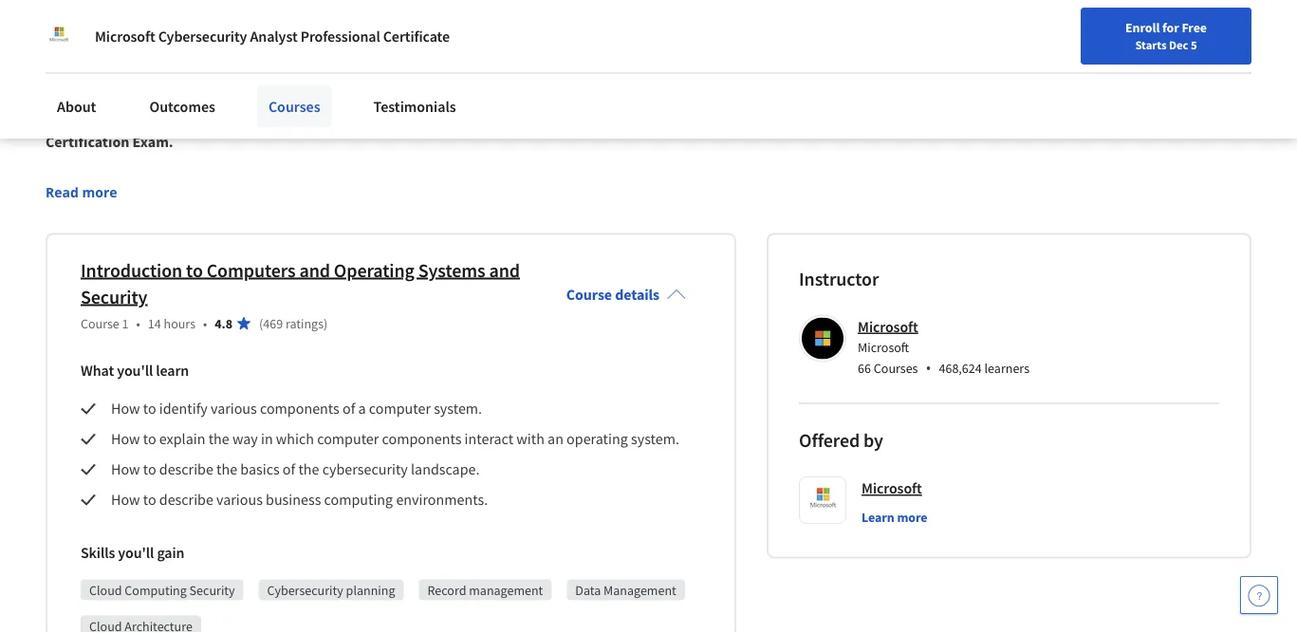 Task type: locate. For each thing, give the bounding box(es) containing it.
0 vertical spatial a
[[373, 110, 381, 129]]

describe for the
[[159, 460, 213, 479]]

1 horizontal spatial more
[[897, 508, 928, 525]]

record management
[[428, 581, 543, 599]]

shopping cart: 1 item image
[[908, 52, 944, 83]]

course for course details
[[566, 285, 612, 304]]

0 horizontal spatial a
[[358, 399, 366, 418]]

voucher
[[477, 110, 531, 129]]

courses inside 'link'
[[268, 97, 320, 116]]

• right 1
[[136, 315, 140, 332]]

0 horizontal spatial cybersecurity
[[158, 27, 247, 46]]

0 horizontal spatial certificate
[[191, 51, 309, 85]]

4 how from the top
[[111, 490, 140, 509]]

( 469 ratings )
[[259, 315, 328, 332]]

more inside read more button
[[82, 183, 117, 201]]

skills you'll gain
[[81, 543, 185, 562]]

an
[[548, 430, 564, 449]]

system. right 'operating'
[[631, 430, 679, 449]]

introduction to computers and operating systems and security
[[81, 258, 520, 309]]

cybersecurity planning
[[267, 581, 395, 599]]

computer up cybersecurity on the bottom
[[317, 430, 379, 449]]

to for how to explain the way in which computer components interact with an operating system.
[[143, 430, 156, 449]]

course left 1
[[81, 315, 119, 332]]

469
[[263, 315, 283, 332]]

how
[[111, 399, 140, 418], [111, 430, 140, 449], [111, 460, 140, 479], [111, 490, 140, 509]]

course left details
[[566, 285, 612, 304]]

how for how to identify various components of a computer system.
[[111, 399, 140, 418]]

microsoft image
[[802, 318, 844, 359]]

data
[[575, 581, 601, 599]]

0 vertical spatial of
[[343, 399, 355, 418]]

0 horizontal spatial security
[[81, 285, 148, 309]]

1 how from the top
[[111, 399, 140, 418]]

1 vertical spatial you'll
[[118, 543, 154, 562]]

the left the basics
[[216, 460, 237, 479]]

more
[[82, 183, 117, 201], [897, 508, 928, 525]]

courses right 66
[[874, 360, 918, 377]]

0 horizontal spatial courses
[[268, 97, 320, 116]]

professional up who
[[46, 51, 186, 85]]

hours
[[164, 315, 196, 332]]

1 horizontal spatial courses
[[874, 360, 918, 377]]

data management
[[575, 581, 677, 599]]

a up how to explain the way in which computer components interact with an operating system.
[[358, 399, 366, 418]]

to inside "introduction to computers and operating systems and security"
[[186, 258, 203, 282]]

more for read more
[[82, 183, 117, 201]]

planning
[[346, 581, 395, 599]]

a inside learners who complete this program will receive a 50% discount voucher to take the sc-900 certification exam.
[[373, 110, 381, 129]]

the
[[583, 110, 606, 129], [208, 430, 229, 449], [216, 460, 237, 479], [298, 460, 319, 479]]

50%
[[384, 110, 413, 129]]

course inside 'course details' dropdown button
[[566, 285, 612, 304]]

a
[[373, 110, 381, 129], [358, 399, 366, 418]]

learn
[[156, 361, 189, 380]]

0 horizontal spatial course
[[81, 315, 119, 332]]

• left 468,624
[[926, 358, 932, 378]]

0 vertical spatial security
[[81, 285, 148, 309]]

course 1 • 14 hours •
[[81, 315, 207, 332]]

1 vertical spatial components
[[382, 430, 462, 449]]

describe for various
[[159, 490, 213, 509]]

1 and from the left
[[299, 258, 330, 282]]

1 vertical spatial of
[[283, 460, 295, 479]]

outcomes link
[[138, 85, 227, 127]]

1 horizontal spatial a
[[373, 110, 381, 129]]

testimonials
[[374, 97, 456, 116]]

details
[[615, 285, 660, 304]]

1 vertical spatial describe
[[159, 490, 213, 509]]

with
[[517, 430, 545, 449]]

way
[[232, 430, 258, 449]]

for link
[[402, 0, 526, 38]]

components up which
[[260, 399, 340, 418]]

0 vertical spatial course
[[566, 285, 612, 304]]

more right learn
[[897, 508, 928, 525]]

1 vertical spatial cybersecurity
[[267, 581, 343, 599]]

how for how to describe various business computing environments.
[[111, 490, 140, 509]]

1 vertical spatial more
[[897, 508, 928, 525]]

complete
[[139, 110, 201, 129]]

0 vertical spatial microsoft link
[[858, 317, 918, 336]]

of for components
[[343, 399, 355, 418]]

your
[[797, 60, 822, 77]]

professional up 9
[[301, 27, 380, 46]]

of up how to explain the way in which computer components interact with an operating system.
[[343, 399, 355, 418]]

certificate up course
[[383, 27, 450, 46]]

None search field
[[271, 50, 546, 88]]

1 vertical spatial a
[[358, 399, 366, 418]]

1 vertical spatial system.
[[631, 430, 679, 449]]

describe
[[159, 460, 213, 479], [159, 490, 213, 509]]

microsoft for microsoft microsoft 66 courses • 468,624 learners
[[858, 317, 918, 336]]

the up how to describe various business computing environments.
[[298, 460, 319, 479]]

1 describe from the top
[[159, 460, 213, 479]]

more right read
[[82, 183, 117, 201]]

900
[[631, 110, 655, 129]]

various up the way
[[211, 399, 257, 418]]

1 horizontal spatial certificate
[[383, 27, 450, 46]]

and right "systems"
[[489, 258, 520, 282]]

468,624
[[939, 360, 982, 377]]

describe down explain
[[159, 460, 213, 479]]

courses down - in the top left of the page
[[268, 97, 320, 116]]

security right computing
[[189, 581, 235, 599]]

testimonials link
[[362, 85, 468, 127]]

0 vertical spatial more
[[82, 183, 117, 201]]

to for how to describe various business computing environments.
[[143, 490, 156, 509]]

0 horizontal spatial components
[[260, 399, 340, 418]]

1 vertical spatial microsoft link
[[862, 477, 922, 500]]

• left "4.8"
[[203, 315, 207, 332]]

1 vertical spatial certificate
[[191, 51, 309, 85]]

cybersecurity left planning
[[267, 581, 343, 599]]

computer up how to explain the way in which computer components interact with an operating system.
[[369, 399, 431, 418]]

0 vertical spatial professional
[[301, 27, 380, 46]]

1 horizontal spatial cybersecurity
[[267, 581, 343, 599]]

system.
[[434, 399, 482, 418], [631, 430, 679, 449]]

ratings
[[286, 315, 324, 332]]

record
[[428, 581, 466, 599]]

4.8
[[215, 315, 233, 332]]

cybersecurity left analyst
[[158, 27, 247, 46]]

microsoft link up 66
[[858, 317, 918, 336]]

components up landscape.
[[382, 430, 462, 449]]

1 horizontal spatial system.
[[631, 430, 679, 449]]

0 horizontal spatial and
[[299, 258, 330, 282]]

various down the basics
[[216, 490, 263, 509]]

0 horizontal spatial professional
[[46, 51, 186, 85]]

coursera career certificate image
[[893, 0, 1209, 10]]

describe up gain
[[159, 490, 213, 509]]

free
[[1182, 19, 1207, 36]]

of right the basics
[[283, 460, 295, 479]]

operating
[[567, 430, 628, 449]]

individuals
[[51, 9, 127, 28]]

microsoft link for offered by
[[862, 477, 922, 500]]

certificate
[[383, 27, 450, 46], [191, 51, 309, 85]]

how for how to explain the way in which computer components interact with an operating system.
[[111, 430, 140, 449]]

how for how to describe the basics of the cybersecurity landscape.
[[111, 460, 140, 479]]

read more button
[[46, 182, 117, 202]]

english
[[988, 59, 1034, 78]]

system. up the interact
[[434, 399, 482, 418]]

professional
[[301, 27, 380, 46], [46, 51, 186, 85]]

0 vertical spatial components
[[260, 399, 340, 418]]

certificate down microsoft cybersecurity analyst professional certificate
[[191, 51, 309, 85]]

0 vertical spatial courses
[[268, 97, 320, 116]]

for
[[1163, 19, 1179, 36]]

what
[[81, 361, 114, 380]]

1 vertical spatial security
[[189, 581, 235, 599]]

the left the way
[[208, 430, 229, 449]]

read
[[46, 183, 79, 201]]

interact
[[465, 430, 514, 449]]

0 horizontal spatial of
[[283, 460, 295, 479]]

1 vertical spatial computer
[[317, 430, 379, 449]]

2 how from the top
[[111, 430, 140, 449]]

1 vertical spatial course
[[81, 315, 119, 332]]

1 vertical spatial various
[[216, 490, 263, 509]]

offered
[[799, 429, 860, 452]]

3 how from the top
[[111, 460, 140, 479]]

5
[[1191, 37, 1197, 52]]

1 vertical spatial courses
[[874, 360, 918, 377]]

enroll
[[1126, 19, 1160, 36]]

1 horizontal spatial components
[[382, 430, 462, 449]]

1 horizontal spatial and
[[489, 258, 520, 282]]

0 vertical spatial describe
[[159, 460, 213, 479]]

course details button
[[551, 245, 701, 344]]

2 and from the left
[[489, 258, 520, 282]]

the inside learners who complete this program will receive a 50% discount voucher to take the sc-900 certification exam.
[[583, 110, 606, 129]]

computing
[[324, 490, 393, 509]]

0 vertical spatial system.
[[434, 399, 482, 418]]

)
[[324, 315, 328, 332]]

of for basics
[[283, 460, 295, 479]]

security up 1
[[81, 285, 148, 309]]

1 horizontal spatial professional
[[301, 27, 380, 46]]

will
[[294, 110, 318, 129]]

landscape.
[[411, 460, 480, 479]]

1 horizontal spatial of
[[343, 399, 355, 418]]

microsoft link up learn more button
[[862, 477, 922, 500]]

1 vertical spatial professional
[[46, 51, 186, 85]]

microsoft microsoft 66 courses • 468,624 learners
[[858, 317, 1030, 378]]

2 describe from the top
[[159, 490, 213, 509]]

0 vertical spatial various
[[211, 399, 257, 418]]

individuals link
[[23, 0, 134, 38]]

the left sc-
[[583, 110, 606, 129]]

learners who complete this program will receive a 50% discount voucher to take the sc-900 certification exam.
[[46, 110, 658, 151]]

security
[[81, 285, 148, 309], [189, 581, 235, 599]]

and up ratings
[[299, 258, 330, 282]]

this
[[204, 110, 230, 129]]

you'll left learn
[[117, 361, 153, 380]]

analyst
[[250, 27, 298, 46]]

1 horizontal spatial security
[[189, 581, 235, 599]]

microsoft for microsoft
[[862, 479, 922, 498]]

0 horizontal spatial more
[[82, 183, 117, 201]]

2 horizontal spatial •
[[926, 358, 932, 378]]

identify
[[159, 399, 208, 418]]

a left 50%
[[373, 110, 381, 129]]

more inside learn more button
[[897, 508, 928, 525]]

you'll left gain
[[118, 543, 154, 562]]

receive
[[321, 110, 370, 129]]

0 vertical spatial you'll
[[117, 361, 153, 380]]

microsoft link for instructor
[[858, 317, 918, 336]]

0 vertical spatial computer
[[369, 399, 431, 418]]

1 horizontal spatial course
[[566, 285, 612, 304]]

(
[[259, 315, 263, 332]]



Task type: vqa. For each thing, say whether or not it's contained in the screenshot.
cancel link
no



Task type: describe. For each thing, give the bounding box(es) containing it.
operating
[[334, 258, 415, 282]]

new
[[825, 60, 850, 77]]

cloud
[[89, 581, 122, 599]]

show notifications image
[[1095, 62, 1118, 84]]

find your new career link
[[760, 57, 898, 81]]

• inside microsoft microsoft 66 courses • 468,624 learners
[[926, 358, 932, 378]]

courses inside microsoft microsoft 66 courses • 468,624 learners
[[874, 360, 918, 377]]

by
[[864, 429, 884, 452]]

find your new career
[[770, 60, 889, 77]]

learn more button
[[862, 507, 928, 526]]

who
[[107, 110, 136, 129]]

basics
[[240, 460, 280, 479]]

about link
[[46, 85, 108, 127]]

introduction
[[81, 258, 182, 282]]

microsoft image
[[46, 23, 72, 49]]

microsoft for microsoft cybersecurity analyst professional certificate
[[95, 27, 155, 46]]

more for learn more
[[897, 508, 928, 525]]

help center image
[[1248, 584, 1271, 606]]

how to describe the basics of the cybersecurity landscape.
[[111, 460, 480, 479]]

various for components
[[211, 399, 257, 418]]

series
[[427, 51, 493, 85]]

cybersecurity
[[322, 460, 408, 479]]

-
[[314, 51, 322, 85]]

to for introduction to computers and operating systems and security
[[186, 258, 203, 282]]

explain
[[159, 430, 205, 449]]

instructor
[[799, 267, 879, 291]]

computers
[[207, 258, 296, 282]]

to for how to describe the basics of the cybersecurity landscape.
[[143, 460, 156, 479]]

computer for components
[[317, 430, 379, 449]]

skills
[[81, 543, 115, 562]]

discount
[[416, 110, 474, 129]]

you'll for learn
[[117, 361, 153, 380]]

various for business
[[216, 490, 263, 509]]

sc-
[[609, 110, 631, 129]]

what you'll learn
[[81, 361, 189, 380]]

systems
[[418, 258, 486, 282]]

course details
[[566, 285, 660, 304]]

9
[[328, 51, 341, 85]]

how to describe various business computing environments.
[[111, 490, 488, 509]]

how to identify various components of a computer system.
[[111, 399, 482, 418]]

0 horizontal spatial system.
[[434, 399, 482, 418]]

to inside learners who complete this program will receive a 50% discount voucher to take the sc-900 certification exam.
[[534, 110, 548, 129]]

coursera image
[[23, 53, 143, 84]]

courses link
[[257, 85, 332, 127]]

find
[[770, 60, 794, 77]]

dec
[[1169, 37, 1189, 52]]

computing
[[125, 581, 187, 599]]

cloud computing security
[[89, 581, 235, 599]]

for
[[410, 9, 430, 28]]

in
[[261, 430, 273, 449]]

learn
[[862, 508, 895, 525]]

gain
[[157, 543, 185, 562]]

66
[[858, 360, 871, 377]]

enroll for free starts dec 5
[[1126, 19, 1207, 52]]

learn more
[[862, 508, 928, 525]]

management
[[469, 581, 543, 599]]

you'll for gain
[[118, 543, 154, 562]]

0 horizontal spatial •
[[136, 315, 140, 332]]

microsoft cybersecurity analyst professional certificate
[[95, 27, 450, 46]]

program
[[233, 110, 291, 129]]

introduction to computers and operating systems and security link
[[81, 258, 520, 309]]

to for how to identify various components of a computer system.
[[143, 399, 156, 418]]

security inside "introduction to computers and operating systems and security"
[[81, 285, 148, 309]]

about
[[57, 97, 96, 116]]

management
[[604, 581, 677, 599]]

course for course 1 • 14 hours •
[[81, 315, 119, 332]]

starts
[[1136, 37, 1167, 52]]

certification
[[46, 133, 129, 151]]

professional certificate - 9 course series
[[46, 51, 493, 85]]

outcomes
[[149, 97, 215, 116]]

banner navigation
[[15, 0, 534, 38]]

learners
[[46, 110, 104, 129]]

business
[[266, 490, 321, 509]]

read more
[[46, 183, 117, 201]]

1
[[122, 315, 129, 332]]

14
[[148, 315, 161, 332]]

take
[[551, 110, 580, 129]]

0 vertical spatial cybersecurity
[[158, 27, 247, 46]]

0 vertical spatial certificate
[[383, 27, 450, 46]]

environments.
[[396, 490, 488, 509]]

which
[[276, 430, 314, 449]]

exam.
[[133, 133, 173, 151]]

computer for system.
[[369, 399, 431, 418]]

1 horizontal spatial •
[[203, 315, 207, 332]]

learners
[[985, 360, 1030, 377]]



